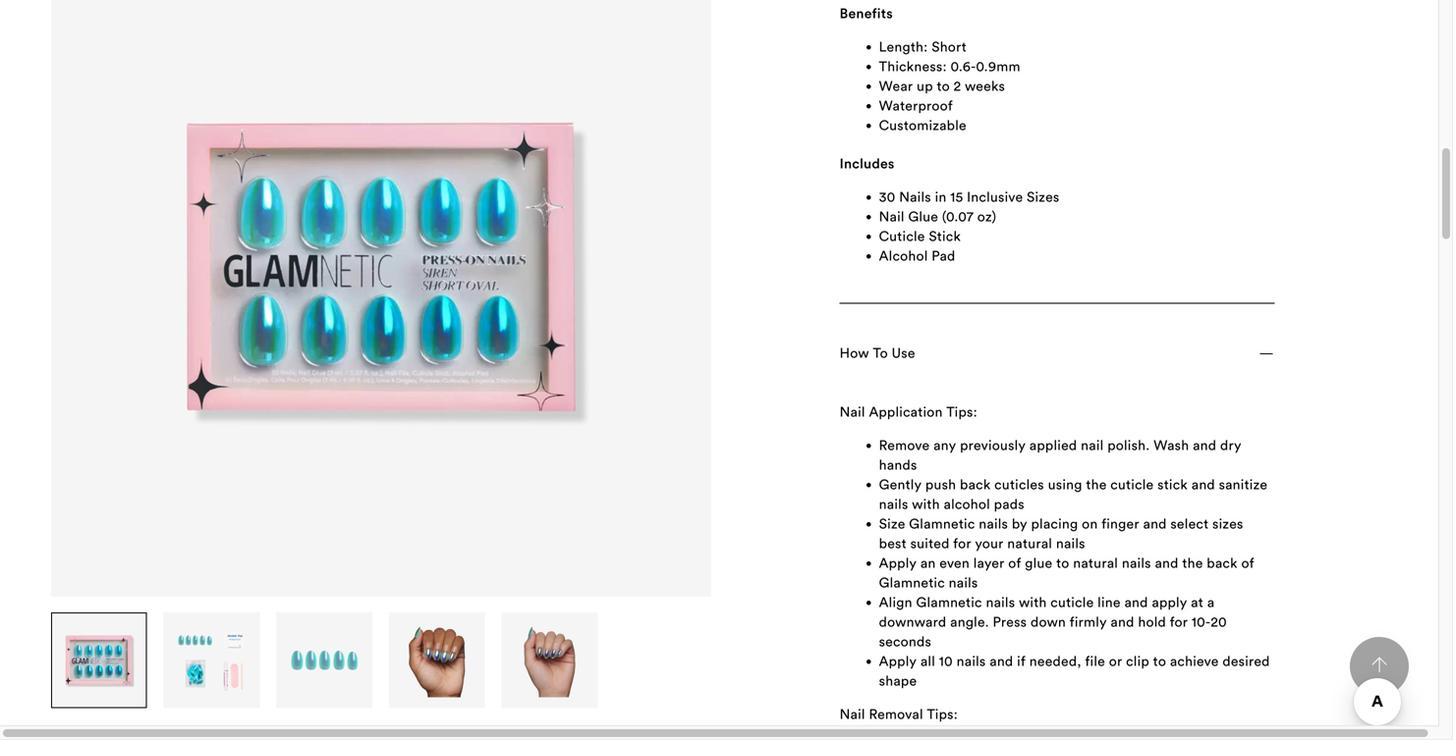Task type: locate. For each thing, give the bounding box(es) containing it.
and left if
[[990, 653, 1014, 671]]

layer
[[974, 555, 1005, 572]]

with
[[912, 496, 940, 513], [1019, 594, 1047, 612]]

natural
[[1007, 535, 1053, 553], [1073, 555, 1118, 572]]

back down sizes
[[1207, 555, 1238, 572]]

1 horizontal spatial to
[[1056, 555, 1070, 572]]

1 apply from the top
[[879, 555, 917, 572]]

0 horizontal spatial for
[[953, 535, 972, 553]]

cuticle
[[1111, 476, 1154, 494], [1051, 594, 1094, 612]]

0 vertical spatial nail
[[879, 208, 905, 225]]

nail left application
[[840, 403, 865, 421]]

nail inside 30 nails in 15 inclusive sizes nail glue (0.07 oz) cuticle stick alcohol pad
[[879, 208, 905, 225]]

0 vertical spatial tips:
[[947, 403, 978, 421]]

0 vertical spatial the
[[1086, 476, 1107, 494]]

on
[[1082, 515, 1098, 533]]

length: short thickness: 0.6-0.9mm wear up to 2 weeks waterproof customizable
[[879, 38, 1021, 134]]

to inside length: short thickness: 0.6-0.9mm wear up to 2 weeks waterproof customizable
[[937, 77, 950, 95]]

nails
[[899, 188, 931, 206]]

nails up the your
[[979, 515, 1008, 533]]

1 horizontal spatial of
[[1242, 555, 1255, 572]]

up
[[917, 77, 933, 95]]

2 apply from the top
[[879, 653, 917, 671]]

customizable
[[879, 117, 967, 134]]

finger
[[1102, 515, 1140, 533]]

with down push
[[912, 496, 940, 513]]

apply
[[1152, 594, 1187, 612]]

nails down the "finger"
[[1122, 555, 1151, 572]]

nail left removal
[[840, 706, 865, 724]]

the right using
[[1086, 476, 1107, 494]]

of left glue
[[1008, 555, 1022, 572]]

back up alcohol
[[960, 476, 991, 494]]

0 vertical spatial glamnetic
[[909, 515, 975, 533]]

nail
[[879, 208, 905, 225], [840, 403, 865, 421], [840, 706, 865, 724]]

1 vertical spatial natural
[[1073, 555, 1118, 572]]

glamnetic up suited
[[909, 515, 975, 533]]

and
[[1193, 437, 1217, 454], [1192, 476, 1215, 494], [1143, 515, 1167, 533], [1155, 555, 1179, 572], [1125, 594, 1148, 612], [1111, 614, 1135, 631], [990, 653, 1014, 671]]

nails
[[879, 496, 909, 513], [979, 515, 1008, 533], [1056, 535, 1086, 553], [1122, 555, 1151, 572], [949, 574, 978, 592], [986, 594, 1015, 612], [957, 653, 986, 671]]

2 of from the left
[[1242, 555, 1255, 572]]

the
[[1086, 476, 1107, 494], [1183, 555, 1203, 572]]

for up even
[[953, 535, 972, 553]]

1 horizontal spatial for
[[1170, 614, 1188, 631]]

20
[[1211, 614, 1227, 631]]

needed,
[[1030, 653, 1082, 671]]

1 vertical spatial glamnetic
[[879, 574, 945, 592]]

tips: for nail application tips:
[[947, 403, 978, 421]]

tips: up any
[[947, 403, 978, 421]]

1 vertical spatial apply
[[879, 653, 917, 671]]

glamnetic siren press-on nails #3 image
[[287, 624, 362, 699]]

size
[[879, 515, 906, 533]]

0 horizontal spatial the
[[1086, 476, 1107, 494]]

of down sizes
[[1242, 555, 1255, 572]]

4 / 5 group
[[389, 614, 486, 709]]

your
[[975, 535, 1004, 553]]

the down select
[[1183, 555, 1203, 572]]

includes
[[840, 155, 895, 172]]

hands
[[879, 456, 917, 474]]

select
[[1171, 515, 1209, 533]]

1 vertical spatial glamnetic siren press-on nails #1 image
[[62, 624, 136, 699]]

0 vertical spatial with
[[912, 496, 940, 513]]

length:
[[879, 38, 928, 56]]

1 vertical spatial cuticle
[[1051, 594, 1094, 612]]

30 nails in 15 inclusive sizes nail glue (0.07 oz) cuticle stick alcohol pad
[[879, 188, 1060, 265]]

polish.
[[1108, 437, 1150, 454]]

glue
[[908, 208, 939, 225]]

cuticle down polish.
[[1111, 476, 1154, 494]]

0 vertical spatial for
[[953, 535, 972, 553]]

sizes
[[1213, 515, 1244, 533]]

in
[[935, 188, 947, 206]]

2 / 5 group
[[164, 614, 261, 709]]

nails down the placing
[[1056, 535, 1086, 553]]

15
[[950, 188, 963, 206]]

natural up glue
[[1007, 535, 1053, 553]]

to right clip
[[1153, 653, 1167, 671]]

to
[[937, 77, 950, 95], [1056, 555, 1070, 572], [1153, 653, 1167, 671]]

stick
[[1158, 476, 1188, 494]]

1 horizontal spatial with
[[1019, 594, 1047, 612]]

1 vertical spatial tips:
[[927, 706, 958, 724]]

glamnetic down an
[[879, 574, 945, 592]]

with up down
[[1019, 594, 1047, 612]]

for
[[953, 535, 972, 553], [1170, 614, 1188, 631]]

0 vertical spatial to
[[937, 77, 950, 95]]

2 vertical spatial to
[[1153, 653, 1167, 671]]

1 vertical spatial nail
[[840, 403, 865, 421]]

placing
[[1031, 515, 1078, 533]]

nail down 30
[[879, 208, 905, 225]]

by
[[1012, 515, 1028, 533]]

suited
[[911, 535, 950, 553]]

0 horizontal spatial of
[[1008, 555, 1022, 572]]

2 vertical spatial glamnetic
[[916, 594, 982, 612]]

tips: right removal
[[927, 706, 958, 724]]

an
[[921, 555, 936, 572]]

or
[[1109, 653, 1123, 671]]

wear
[[879, 77, 913, 95]]

apply up shape at the right of the page
[[879, 653, 917, 671]]

2 vertical spatial nail
[[840, 706, 865, 724]]

and left dry
[[1193, 437, 1217, 454]]

and down line
[[1111, 614, 1135, 631]]

tips:
[[947, 403, 978, 421], [927, 706, 958, 724]]

and right stick
[[1192, 476, 1215, 494]]

back
[[960, 476, 991, 494], [1207, 555, 1238, 572]]

1 vertical spatial back
[[1207, 555, 1238, 572]]

stick
[[929, 227, 961, 245]]

1 horizontal spatial the
[[1183, 555, 1203, 572]]

glamnetic siren press-on nails #5 image
[[513, 624, 587, 699]]

of
[[1008, 555, 1022, 572], [1242, 555, 1255, 572]]

for down apply
[[1170, 614, 1188, 631]]

apply
[[879, 555, 917, 572], [879, 653, 917, 671]]

apply down best
[[879, 555, 917, 572]]

0 vertical spatial back
[[960, 476, 991, 494]]

pad
[[932, 247, 956, 265]]

cuticle up firmly
[[1051, 594, 1094, 612]]

use
[[892, 344, 916, 362]]

2 horizontal spatial to
[[1153, 653, 1167, 671]]

glamnetic up angle.
[[916, 594, 982, 612]]

removal
[[869, 706, 924, 724]]

1 vertical spatial to
[[1056, 555, 1070, 572]]

0 horizontal spatial to
[[937, 77, 950, 95]]

0.6-
[[951, 58, 976, 75]]

1 horizontal spatial back
[[1207, 555, 1238, 572]]

glamnetic siren press-on nails #1 image
[[51, 0, 711, 598], [62, 624, 136, 699]]

to right glue
[[1056, 555, 1070, 572]]

to left 2
[[937, 77, 950, 95]]

10
[[939, 653, 953, 671]]

(0.07
[[942, 208, 974, 225]]

0 vertical spatial natural
[[1007, 535, 1053, 553]]

0 vertical spatial cuticle
[[1111, 476, 1154, 494]]

natural down the on
[[1073, 555, 1118, 572]]

0 horizontal spatial natural
[[1007, 535, 1053, 553]]

0 vertical spatial apply
[[879, 555, 917, 572]]

glamnetic
[[909, 515, 975, 533], [879, 574, 945, 592], [916, 594, 982, 612]]

1 horizontal spatial natural
[[1073, 555, 1118, 572]]

weeks
[[965, 77, 1005, 95]]



Task type: describe. For each thing, give the bounding box(es) containing it.
nails right '10'
[[957, 653, 986, 671]]

at
[[1191, 594, 1204, 612]]

if
[[1017, 653, 1026, 671]]

waterproof
[[879, 97, 953, 115]]

how
[[840, 344, 869, 362]]

dry
[[1220, 437, 1242, 454]]

applied
[[1030, 437, 1077, 454]]

and up hold
[[1125, 594, 1148, 612]]

to
[[873, 344, 888, 362]]

gently
[[879, 476, 922, 494]]

seconds
[[879, 633, 932, 651]]

pads
[[994, 496, 1025, 513]]

sizes
[[1027, 188, 1060, 206]]

thickness:
[[879, 58, 947, 75]]

glamnetic siren press-on nails #2 image
[[175, 624, 249, 699]]

1 / 5 group
[[51, 614, 148, 709]]

wash
[[1154, 437, 1189, 454]]

nail removal tips:
[[840, 706, 958, 724]]

0.9mm
[[976, 58, 1021, 75]]

glamnetic siren press-on nails #1 image inside 1 / 5 group
[[62, 624, 136, 699]]

nails down even
[[949, 574, 978, 592]]

angle.
[[950, 614, 989, 631]]

a
[[1207, 594, 1215, 612]]

clip
[[1126, 653, 1150, 671]]

oz)
[[978, 208, 997, 225]]

0 horizontal spatial cuticle
[[1051, 594, 1094, 612]]

back to top image
[[1372, 658, 1388, 673]]

best
[[879, 535, 907, 553]]

file
[[1085, 653, 1105, 671]]

remove
[[879, 437, 930, 454]]

product images carousel region
[[51, 0, 711, 710]]

downward
[[879, 614, 947, 631]]

cuticle
[[879, 227, 925, 245]]

short
[[932, 38, 967, 56]]

achieve
[[1170, 653, 1219, 671]]

align
[[879, 594, 913, 612]]

benefits
[[840, 5, 893, 22]]

0 horizontal spatial with
[[912, 496, 940, 513]]

10-
[[1192, 614, 1211, 631]]

application
[[869, 403, 943, 421]]

1 horizontal spatial cuticle
[[1111, 476, 1154, 494]]

1 of from the left
[[1008, 555, 1022, 572]]

30
[[879, 188, 896, 206]]

desired
[[1223, 653, 1270, 671]]

cuticles
[[995, 476, 1044, 494]]

firmly
[[1070, 614, 1107, 631]]

all
[[921, 653, 936, 671]]

press
[[993, 614, 1027, 631]]

how to use
[[840, 344, 916, 362]]

nail for removal
[[840, 706, 865, 724]]

using
[[1048, 476, 1083, 494]]

nail for application
[[840, 403, 865, 421]]

0 vertical spatial glamnetic siren press-on nails #1 image
[[51, 0, 711, 598]]

down
[[1031, 614, 1066, 631]]

even
[[940, 555, 970, 572]]

shape
[[879, 672, 917, 690]]

glue
[[1025, 555, 1053, 572]]

alcohol
[[944, 496, 990, 513]]

tips: for nail removal tips:
[[927, 706, 958, 724]]

nail application tips:
[[840, 403, 978, 421]]

nails up the size
[[879, 496, 909, 513]]

sanitize
[[1219, 476, 1268, 494]]

and up apply
[[1155, 555, 1179, 572]]

3 / 5 group
[[276, 614, 373, 709]]

glamnetic siren press-on nails #4 image
[[400, 624, 474, 699]]

1 vertical spatial with
[[1019, 594, 1047, 612]]

1 vertical spatial for
[[1170, 614, 1188, 631]]

and right the "finger"
[[1143, 515, 1167, 533]]

hold
[[1138, 614, 1166, 631]]

remove any previously applied nail polish. wash and dry hands gently push back cuticles using the cuticle stick and sanitize nails with alcohol pads size glamnetic nails by placing on finger and select sizes best suited for your natural nails apply an even layer of glue to natural nails and the back of glamnetic nails align glamnetic nails with cuticle line and apply at a downward angle. press down firmly and hold for 10-20 seconds apply all 10 nails and if needed, file or clip to achieve desired shape
[[879, 437, 1270, 690]]

line
[[1098, 594, 1121, 612]]

2
[[954, 77, 961, 95]]

previously
[[960, 437, 1026, 454]]

any
[[934, 437, 956, 454]]

nail
[[1081, 437, 1104, 454]]

alcohol
[[879, 247, 928, 265]]

0 horizontal spatial back
[[960, 476, 991, 494]]

1 vertical spatial the
[[1183, 555, 1203, 572]]

inclusive
[[967, 188, 1023, 206]]

nails up press at right bottom
[[986, 594, 1015, 612]]

push
[[926, 476, 956, 494]]

5 / 5 group
[[502, 614, 599, 709]]



Task type: vqa. For each thing, say whether or not it's contained in the screenshot.
To
yes



